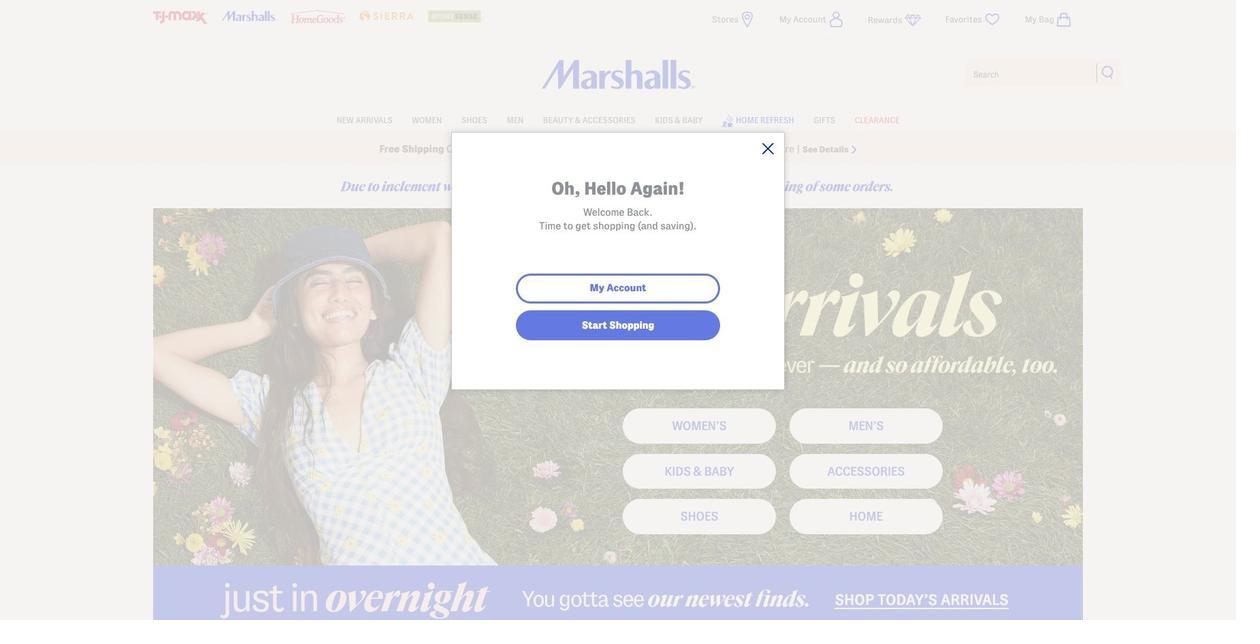 Task type: vqa. For each thing, say whether or not it's contained in the screenshot.
Reveal Designer related to $24.99
no



Task type: describe. For each thing, give the bounding box(es) containing it.
tjmaxx.com image
[[153, 11, 208, 24]]

none submit inside site search 'search box'
[[1101, 65, 1115, 79]]

homesense.com image
[[428, 10, 482, 22]]

close dialog element
[[762, 143, 774, 155]]

site search search field
[[964, 60, 1123, 87]]

Search text field
[[964, 60, 1123, 87]]



Task type: locate. For each thing, give the bounding box(es) containing it.
sierra.com image
[[359, 11, 414, 21]]

just in overnight. you've gotta see our newest finds. image
[[153, 566, 1083, 620]]

None submit
[[1101, 65, 1115, 79]]

banner
[[0, 0, 1236, 162]]

dialog
[[451, 132, 785, 390]]

marquee
[[0, 135, 1236, 162]]

menu bar
[[153, 108, 1083, 132]]

homegoods.com image
[[291, 10, 345, 23]]

marshalls.com image
[[222, 11, 276, 21]]

main content
[[153, 165, 1083, 620]]

new arrivals. our latest drop is better than ever ã¢ââ and so affordable, too. image
[[153, 208, 1083, 566]]



